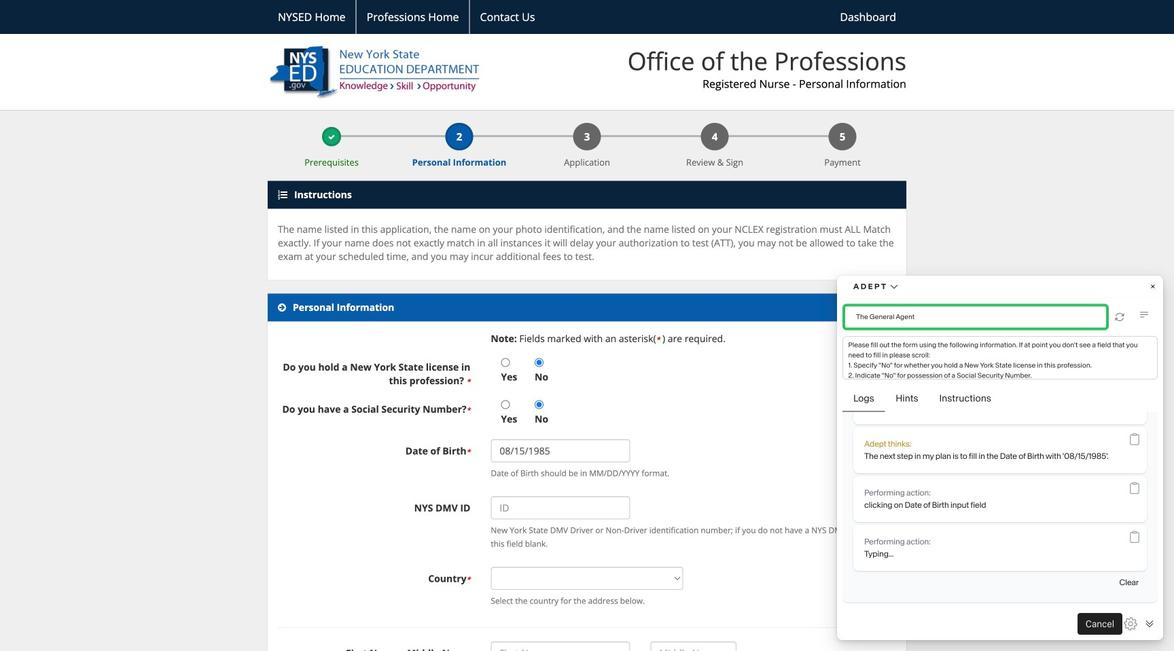 Task type: locate. For each thing, give the bounding box(es) containing it.
None radio
[[501, 359, 510, 367], [535, 359, 544, 367], [501, 401, 510, 410], [501, 359, 510, 367], [535, 359, 544, 367], [501, 401, 510, 410]]

None radio
[[535, 401, 544, 410]]

arrow circle right image
[[278, 303, 286, 313]]

check image
[[328, 134, 335, 141]]



Task type: describe. For each thing, give the bounding box(es) containing it.
Middle Name text field
[[651, 642, 737, 652]]

First Name text field
[[491, 642, 630, 652]]

MM/DD/YYYY text field
[[491, 440, 630, 463]]

list ol image
[[278, 190, 288, 200]]

ID text field
[[491, 497, 630, 520]]



Task type: vqa. For each thing, say whether or not it's contained in the screenshot.
LAST NAME text box
no



